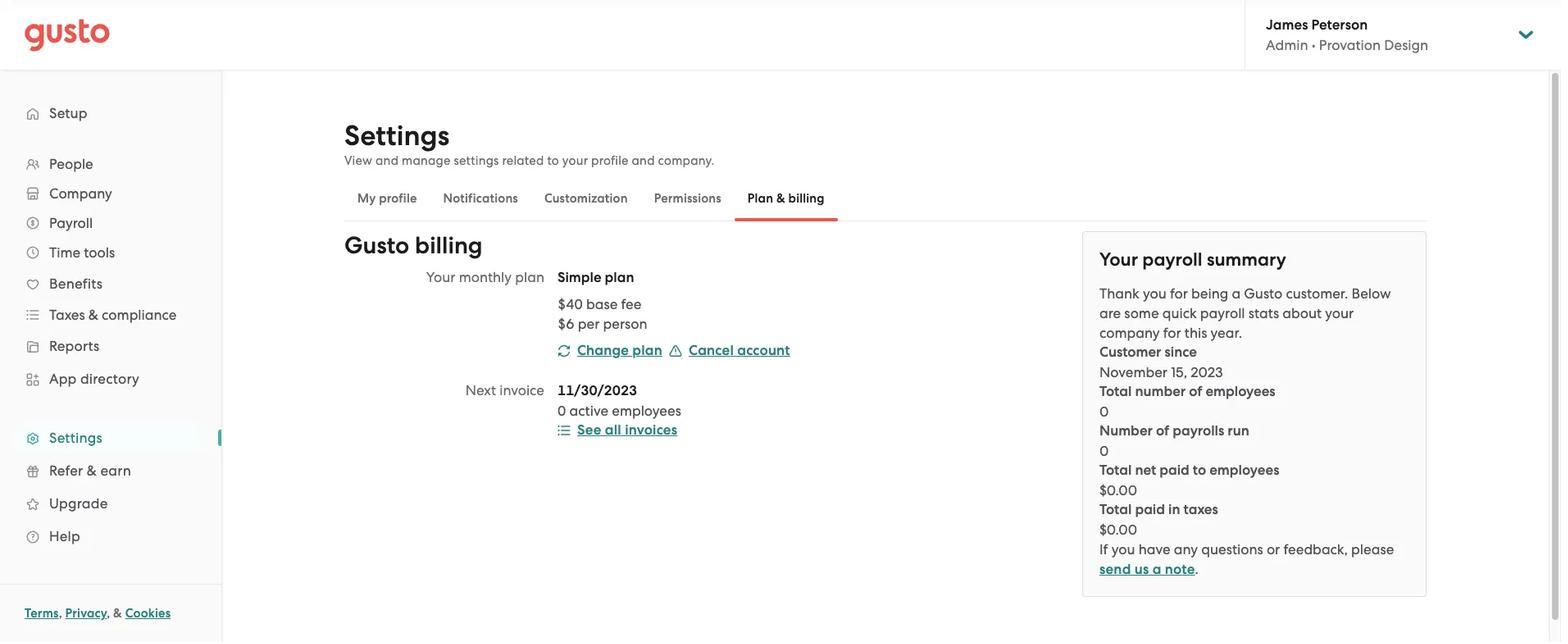 Task type: locate. For each thing, give the bounding box(es) containing it.
1 horizontal spatial ,
[[107, 606, 110, 621]]

& inside 'dropdown button'
[[88, 307, 98, 323]]

1 horizontal spatial your
[[1100, 248, 1138, 271]]

your inside thank you for being a gusto customer. below are some quick payroll stats about your company for this year. customer since november 15, 2023 total number of employees 0 number of payrolls run 0 total net paid to employees $0.00 total paid in taxes $0.00 if you have any questions or feedback, please send us a note .
[[1325, 305, 1354, 321]]

0 horizontal spatial list
[[0, 149, 221, 553]]

feedback,
[[1284, 541, 1348, 558]]

$0.00 down net
[[1100, 482, 1137, 499]]

upgrade
[[49, 495, 108, 512]]

total down november
[[1100, 383, 1132, 400]]

notifications button
[[430, 179, 531, 218]]

for
[[1170, 285, 1188, 302], [1163, 325, 1181, 341]]

november
[[1100, 364, 1168, 380]]

& right plan
[[776, 191, 785, 206]]

0 horizontal spatial settings
[[49, 430, 102, 446]]

0 horizontal spatial gusto
[[344, 231, 409, 260]]

taxes
[[49, 307, 85, 323]]

1 vertical spatial billing
[[415, 231, 483, 260]]

, left privacy
[[59, 606, 62, 621]]

total
[[1100, 383, 1132, 400], [1100, 462, 1132, 479], [1100, 501, 1132, 518]]

1 horizontal spatial list
[[558, 294, 928, 334]]

list
[[0, 149, 221, 553], [558, 294, 928, 334], [1100, 343, 1410, 540]]

0 vertical spatial a
[[1232, 285, 1241, 302]]

settings inside settings link
[[49, 430, 102, 446]]

payroll inside thank you for being a gusto customer. below are some quick payroll stats about your company for this year. customer since november 15, 2023 total number of employees 0 number of payrolls run 0 total net paid to employees $0.00 total paid in taxes $0.00 if you have any questions or feedback, please send us a note .
[[1200, 305, 1245, 321]]

3 total from the top
[[1100, 501, 1132, 518]]

and right view
[[376, 153, 399, 168]]

and left company.
[[632, 153, 655, 168]]

,
[[59, 606, 62, 621], [107, 606, 110, 621]]

customization button
[[531, 179, 641, 218]]

to right related at top left
[[547, 153, 559, 168]]

of left "payrolls"
[[1156, 422, 1169, 440]]

2 , from the left
[[107, 606, 110, 621]]

your down customer.
[[1325, 305, 1354, 321]]

billing
[[788, 191, 825, 206], [415, 231, 483, 260]]

a right being
[[1232, 285, 1241, 302]]

company button
[[16, 179, 205, 208]]

gusto
[[344, 231, 409, 260], [1244, 285, 1283, 302]]

plan & billing button
[[735, 179, 838, 218]]

plan
[[515, 269, 544, 285], [605, 269, 634, 286], [632, 342, 663, 359]]

help
[[49, 528, 80, 544]]

list containing customer since
[[1100, 343, 1410, 540]]

your for your payroll summary
[[1100, 248, 1138, 271]]

1 vertical spatial profile
[[379, 191, 417, 206]]

a right us
[[1153, 561, 1162, 578]]

0 vertical spatial $0.00
[[1100, 482, 1137, 499]]

& right taxes
[[88, 307, 98, 323]]

0 vertical spatial for
[[1170, 285, 1188, 302]]

or
[[1267, 541, 1280, 558]]

1 horizontal spatial your
[[1325, 305, 1354, 321]]

paid
[[1160, 462, 1190, 479], [1135, 501, 1165, 518]]

plan up fee
[[605, 269, 634, 286]]

settings up refer
[[49, 430, 102, 446]]

0 vertical spatial your
[[562, 153, 588, 168]]

2 total from the top
[[1100, 462, 1132, 479]]

1 vertical spatial to
[[1193, 462, 1206, 479]]

1 vertical spatial payroll
[[1200, 305, 1245, 321]]

this
[[1185, 325, 1207, 341]]

app directory
[[49, 371, 139, 387]]

payroll up being
[[1143, 248, 1203, 271]]

0 left the active
[[558, 403, 566, 419]]

benefits
[[49, 276, 103, 292]]

you
[[1143, 285, 1167, 302], [1112, 541, 1135, 558]]

& for billing
[[776, 191, 785, 206]]

have
[[1139, 541, 1171, 558]]

per
[[578, 316, 600, 332]]

some
[[1124, 305, 1159, 321]]

1 vertical spatial a
[[1153, 561, 1162, 578]]

privacy
[[65, 606, 107, 621]]

compliance
[[102, 307, 177, 323]]

taxes & compliance
[[49, 307, 177, 323]]

base
[[586, 296, 618, 312]]

settings inside settings view and manage settings related to your profile and company.
[[344, 119, 449, 153]]

0 horizontal spatial to
[[547, 153, 559, 168]]

you up some
[[1143, 285, 1167, 302]]

0 vertical spatial employees
[[1206, 383, 1276, 400]]

benefits link
[[16, 269, 205, 298]]

employees down "run"
[[1210, 462, 1280, 479]]

1 horizontal spatial you
[[1143, 285, 1167, 302]]

paid right net
[[1160, 462, 1190, 479]]

company
[[49, 185, 112, 202]]

0 horizontal spatial your
[[562, 153, 588, 168]]

plan right monthly
[[515, 269, 544, 285]]

for up quick
[[1170, 285, 1188, 302]]

1 vertical spatial $0.00
[[1100, 522, 1137, 538]]

plan
[[748, 191, 773, 206]]

payroll
[[49, 215, 93, 231]]

plan for change
[[632, 342, 663, 359]]

1 horizontal spatial gusto
[[1244, 285, 1283, 302]]

$40 base fee $6 per person
[[558, 296, 647, 332]]

since
[[1165, 344, 1197, 361]]

cancel
[[689, 342, 734, 359]]

your payroll summary
[[1100, 248, 1286, 271]]

1 vertical spatial your
[[1325, 305, 1354, 321]]

1 horizontal spatial settings
[[344, 119, 449, 153]]

profile up customization
[[591, 153, 629, 168]]

app
[[49, 371, 77, 387]]

to
[[547, 153, 559, 168], [1193, 462, 1206, 479]]

to down "payrolls"
[[1193, 462, 1206, 479]]

1 horizontal spatial of
[[1189, 383, 1202, 400]]

paid left in
[[1135, 501, 1165, 518]]

.
[[1195, 561, 1199, 577]]

list containing $40 base fee
[[558, 294, 928, 334]]

$0.00
[[1100, 482, 1137, 499], [1100, 522, 1137, 538]]

billing right plan
[[788, 191, 825, 206]]

billing up monthly
[[415, 231, 483, 260]]

1 horizontal spatial to
[[1193, 462, 1206, 479]]

my
[[358, 191, 376, 206]]

simple
[[558, 269, 601, 286]]

admin
[[1266, 37, 1308, 53]]

& for compliance
[[88, 307, 98, 323]]

0 horizontal spatial a
[[1153, 561, 1162, 578]]

settings link
[[16, 423, 205, 453]]

billing inside button
[[788, 191, 825, 206]]

home image
[[25, 18, 110, 51]]

taxes & compliance button
[[16, 300, 205, 330]]

for down quick
[[1163, 325, 1181, 341]]

$0.00 up if
[[1100, 522, 1137, 538]]

terms , privacy , & cookies
[[25, 606, 171, 621]]

profile right my in the left of the page
[[379, 191, 417, 206]]

settings for settings
[[49, 430, 102, 446]]

1 horizontal spatial and
[[632, 153, 655, 168]]

1 vertical spatial gusto
[[1244, 285, 1283, 302]]

2 horizontal spatial list
[[1100, 343, 1410, 540]]

0
[[558, 403, 566, 419], [1100, 403, 1109, 420], [1100, 443, 1109, 459]]

plan down person in the left of the page
[[632, 342, 663, 359]]

people button
[[16, 149, 205, 179]]

& left earn
[[87, 462, 97, 479]]

1 horizontal spatial billing
[[788, 191, 825, 206]]

change plan link
[[558, 342, 663, 359]]

employees down 2023
[[1206, 383, 1276, 400]]

0 horizontal spatial ,
[[59, 606, 62, 621]]

1 horizontal spatial profile
[[591, 153, 629, 168]]

all
[[605, 421, 621, 439]]

gusto billing
[[344, 231, 483, 260]]

0 vertical spatial you
[[1143, 285, 1167, 302]]

of down 2023
[[1189, 383, 1202, 400]]

& inside button
[[776, 191, 785, 206]]

, left cookies button
[[107, 606, 110, 621]]

company
[[1100, 325, 1160, 341]]

related
[[502, 153, 544, 168]]

people
[[49, 156, 93, 172]]

notifications
[[443, 191, 518, 206]]

view
[[344, 153, 372, 168]]

1 vertical spatial of
[[1156, 422, 1169, 440]]

settings
[[454, 153, 499, 168]]

1 vertical spatial paid
[[1135, 501, 1165, 518]]

invoice
[[500, 382, 544, 399]]

1 vertical spatial total
[[1100, 462, 1132, 479]]

list for your monthly plan
[[558, 294, 928, 334]]

employees up invoices
[[612, 403, 681, 419]]

total left net
[[1100, 462, 1132, 479]]

total up if
[[1100, 501, 1132, 518]]

of
[[1189, 383, 1202, 400], [1156, 422, 1169, 440]]

$40
[[558, 296, 583, 312]]

0 vertical spatial profile
[[591, 153, 629, 168]]

0 horizontal spatial of
[[1156, 422, 1169, 440]]

0 vertical spatial settings
[[344, 119, 449, 153]]

gusto navigation element
[[0, 71, 221, 579]]

0 horizontal spatial profile
[[379, 191, 417, 206]]

0 horizontal spatial and
[[376, 153, 399, 168]]

0 horizontal spatial your
[[426, 269, 455, 285]]

settings up manage
[[344, 119, 449, 153]]

list containing people
[[0, 149, 221, 553]]

your monthly plan
[[426, 269, 544, 285]]

payrolls
[[1173, 422, 1224, 440]]

payroll up "year."
[[1200, 305, 1245, 321]]

plan & billing
[[748, 191, 825, 206]]

0 horizontal spatial billing
[[415, 231, 483, 260]]

peterson
[[1312, 16, 1368, 34]]

2 vertical spatial total
[[1100, 501, 1132, 518]]

1 vertical spatial settings
[[49, 430, 102, 446]]

gusto up stats
[[1244, 285, 1283, 302]]

change plan
[[577, 342, 663, 359]]

0 vertical spatial total
[[1100, 383, 1132, 400]]

0 vertical spatial to
[[547, 153, 559, 168]]

your up the "thank"
[[1100, 248, 1138, 271]]

account
[[737, 342, 790, 359]]

settings for settings view and manage settings related to your profile and company.
[[344, 119, 449, 153]]

1 vertical spatial employees
[[612, 403, 681, 419]]

1 and from the left
[[376, 153, 399, 168]]

gusto down my in the left of the page
[[344, 231, 409, 260]]

setup link
[[16, 98, 205, 128]]

0 vertical spatial billing
[[788, 191, 825, 206]]

fee
[[621, 296, 642, 312]]

refer & earn
[[49, 462, 131, 479]]

your up customization button
[[562, 153, 588, 168]]

directory
[[80, 371, 139, 387]]

your down gusto billing
[[426, 269, 455, 285]]

profile inside button
[[379, 191, 417, 206]]

1 horizontal spatial a
[[1232, 285, 1241, 302]]

0 vertical spatial paid
[[1160, 462, 1190, 479]]

you right if
[[1112, 541, 1135, 558]]

0 horizontal spatial you
[[1112, 541, 1135, 558]]

any
[[1174, 541, 1198, 558]]



Task type: describe. For each thing, give the bounding box(es) containing it.
& for earn
[[87, 462, 97, 479]]

number
[[1100, 422, 1153, 440]]

run
[[1228, 422, 1249, 440]]

1 , from the left
[[59, 606, 62, 621]]

please
[[1351, 541, 1394, 558]]

see
[[577, 421, 601, 439]]

11/30/2023
[[558, 382, 637, 399]]

summary
[[1207, 248, 1286, 271]]

my profile button
[[344, 179, 430, 218]]

next invoice
[[466, 382, 544, 399]]

being
[[1191, 285, 1229, 302]]

reports link
[[16, 331, 205, 361]]

0 vertical spatial of
[[1189, 383, 1202, 400]]

2 $0.00 from the top
[[1100, 522, 1137, 538]]

15,
[[1171, 364, 1187, 380]]

stats
[[1249, 305, 1279, 321]]

to inside settings view and manage settings related to your profile and company.
[[547, 153, 559, 168]]

james peterson admin • provation design
[[1266, 16, 1429, 53]]

taxes
[[1184, 501, 1218, 518]]

payroll button
[[16, 208, 205, 238]]

person
[[603, 316, 647, 332]]

year.
[[1211, 325, 1242, 341]]

help link
[[16, 522, 205, 551]]

profile inside settings view and manage settings related to your profile and company.
[[591, 153, 629, 168]]

net
[[1135, 462, 1156, 479]]

invoices
[[625, 421, 677, 439]]

company.
[[658, 153, 715, 168]]

in
[[1168, 501, 1180, 518]]

note
[[1165, 561, 1195, 578]]

cancel account
[[689, 342, 790, 359]]

customer.
[[1286, 285, 1348, 302]]

us
[[1135, 561, 1149, 578]]

& left cookies button
[[113, 606, 122, 621]]

send
[[1100, 561, 1131, 578]]

to inside thank you for being a gusto customer. below are some quick payroll stats about your company for this year. customer since november 15, 2023 total number of employees 0 number of payrolls run 0 total net paid to employees $0.00 total paid in taxes $0.00 if you have any questions or feedback, please send us a note .
[[1193, 462, 1206, 479]]

11/30/2023 list
[[558, 380, 928, 421]]

app directory link
[[16, 364, 205, 394]]

your inside settings view and manage settings related to your profile and company.
[[562, 153, 588, 168]]

upgrade link
[[16, 489, 205, 518]]

my profile
[[358, 191, 417, 206]]

0 up number
[[1100, 403, 1109, 420]]

$6
[[558, 316, 574, 332]]

2 and from the left
[[632, 153, 655, 168]]

0 inside "11/30/2023 0 active employees"
[[558, 403, 566, 419]]

setup
[[49, 105, 88, 121]]

refer
[[49, 462, 83, 479]]

manage
[[402, 153, 451, 168]]

if
[[1100, 541, 1108, 558]]

0 down number
[[1100, 443, 1109, 459]]

customization
[[544, 191, 628, 206]]

below
[[1352, 285, 1391, 302]]

cancel account link
[[669, 342, 790, 359]]

your for your monthly plan
[[426, 269, 455, 285]]

customer
[[1100, 344, 1162, 361]]

are
[[1100, 305, 1121, 321]]

see all invoices
[[577, 421, 677, 439]]

simple plan
[[558, 269, 634, 286]]

cookies
[[125, 606, 171, 621]]

active
[[569, 403, 608, 419]]

0 vertical spatial gusto
[[344, 231, 409, 260]]

questions
[[1201, 541, 1263, 558]]

send us a note link
[[1100, 561, 1195, 578]]

design
[[1384, 37, 1429, 53]]

next
[[466, 382, 496, 399]]

list for your payroll summary
[[1100, 343, 1410, 540]]

11/30/2023 0 active employees
[[558, 382, 681, 419]]

time tools
[[49, 244, 115, 261]]

time tools button
[[16, 238, 205, 267]]

permissions button
[[641, 179, 735, 218]]

1 vertical spatial you
[[1112, 541, 1135, 558]]

time
[[49, 244, 80, 261]]

tools
[[84, 244, 115, 261]]

1 total from the top
[[1100, 383, 1132, 400]]

change
[[577, 342, 629, 359]]

0 vertical spatial payroll
[[1143, 248, 1203, 271]]

settings view and manage settings related to your profile and company.
[[344, 119, 715, 168]]

plan for simple
[[605, 269, 634, 286]]

settings tabs tab list
[[344, 175, 1427, 221]]

cookies button
[[125, 603, 171, 623]]

thank
[[1100, 285, 1140, 302]]

1 $0.00 from the top
[[1100, 482, 1137, 499]]

james
[[1266, 16, 1308, 34]]

refer & earn link
[[16, 456, 205, 485]]

2 vertical spatial employees
[[1210, 462, 1280, 479]]

thank you for being a gusto customer. below are some quick payroll stats about your company for this year. customer since november 15, 2023 total number of employees 0 number of payrolls run 0 total net paid to employees $0.00 total paid in taxes $0.00 if you have any questions or feedback, please send us a note .
[[1100, 285, 1394, 578]]

permissions
[[654, 191, 721, 206]]

earn
[[100, 462, 131, 479]]

gusto inside thank you for being a gusto customer. below are some quick payroll stats about your company for this year. customer since november 15, 2023 total number of employees 0 number of payrolls run 0 total net paid to employees $0.00 total paid in taxes $0.00 if you have any questions or feedback, please send us a note .
[[1244, 285, 1283, 302]]

monthly
[[459, 269, 512, 285]]

1 vertical spatial for
[[1163, 325, 1181, 341]]

quick
[[1162, 305, 1197, 321]]

employees inside "11/30/2023 0 active employees"
[[612, 403, 681, 419]]

terms
[[25, 606, 59, 621]]



Task type: vqa. For each thing, say whether or not it's contained in the screenshot.
the Due today Gusto reviews your account
no



